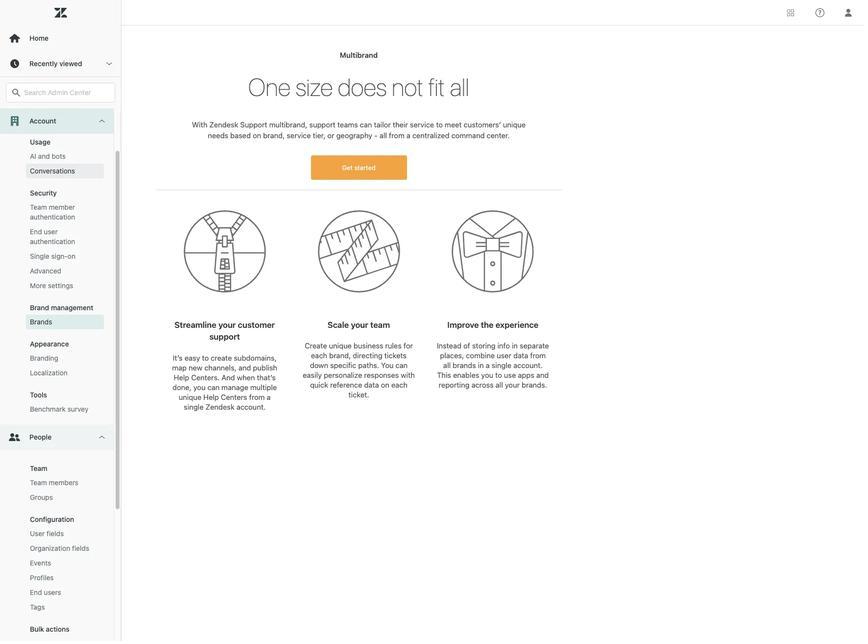 Task type: describe. For each thing, give the bounding box(es) containing it.
bulk
[[30, 625, 44, 633]]

branding link
[[26, 351, 104, 366]]

team for team member authentication
[[30, 203, 47, 211]]

profiles link
[[26, 570, 104, 585]]

recently viewed
[[29, 59, 82, 68]]

fields for organization fields
[[72, 544, 89, 552]]

security element
[[30, 189, 57, 197]]

settings
[[48, 281, 73, 290]]

viewed
[[59, 59, 82, 68]]

account
[[29, 117, 56, 125]]

brand management
[[30, 303, 93, 312]]

more settings link
[[26, 278, 104, 293]]

primary element
[[0, 0, 122, 641]]

tags
[[30, 603, 45, 611]]

tags link
[[26, 600, 104, 615]]

subscription element
[[30, 100, 70, 110]]

localization element
[[30, 368, 68, 378]]

users
[[44, 588, 61, 596]]

user
[[30, 529, 45, 538]]

brand
[[30, 303, 49, 312]]

subscription link
[[26, 98, 104, 113]]

ai and bots
[[30, 152, 66, 160]]

benchmark
[[30, 405, 66, 413]]

appearance
[[30, 340, 69, 348]]

benchmark survey
[[30, 405, 88, 413]]

bots
[[52, 152, 66, 160]]

tools
[[30, 391, 47, 399]]

organization fields element
[[30, 543, 89, 553]]

team members element
[[30, 478, 78, 488]]

team for team element
[[30, 464, 47, 472]]

user menu image
[[842, 6, 855, 19]]

branding element
[[30, 353, 58, 363]]

end users element
[[30, 588, 61, 597]]

more
[[30, 281, 46, 290]]

account group
[[0, 73, 114, 424]]

bulk actions
[[30, 625, 70, 633]]

brands link
[[26, 315, 104, 329]]

people
[[29, 433, 52, 441]]

authentication for member
[[30, 213, 75, 221]]

team for team members
[[30, 478, 47, 487]]

team element
[[30, 464, 47, 472]]

configuration element
[[30, 515, 74, 523]]

end for end user authentication
[[30, 227, 42, 236]]

organization fields link
[[26, 541, 104, 556]]

security
[[30, 189, 57, 197]]

end users link
[[26, 585, 104, 600]]

groups
[[30, 493, 53, 501]]

ai and bots element
[[30, 151, 66, 161]]

team members link
[[26, 475, 104, 490]]

sign-
[[51, 252, 68, 260]]

single
[[30, 252, 49, 260]]

user fields element
[[30, 529, 64, 539]]

management
[[51, 303, 93, 312]]

subscription
[[30, 101, 70, 109]]

home
[[29, 34, 49, 42]]

events link
[[26, 556, 104, 570]]

user fields link
[[26, 526, 104, 541]]

authentication for user
[[30, 237, 75, 246]]



Task type: vqa. For each thing, say whether or not it's contained in the screenshot.
2nd Team from the top
yes



Task type: locate. For each thing, give the bounding box(es) containing it.
help image
[[816, 8, 825, 17]]

and
[[38, 152, 50, 160]]

member
[[49, 203, 75, 211]]

contacts
[[30, 116, 58, 124]]

1 vertical spatial team
[[30, 464, 47, 472]]

conversations
[[30, 167, 75, 175]]

brands
[[30, 318, 52, 326]]

events
[[30, 559, 51, 567]]

people group
[[0, 450, 114, 641]]

1 end from the top
[[30, 227, 42, 236]]

0 vertical spatial fields
[[47, 529, 64, 538]]

conversations element
[[30, 166, 75, 176]]

contacts element
[[30, 115, 58, 125]]

user
[[44, 227, 58, 236]]

authentication down user
[[30, 237, 75, 246]]

ai
[[30, 152, 36, 160]]

localization
[[30, 369, 68, 377]]

tree item containing people
[[0, 424, 114, 641]]

events element
[[30, 558, 51, 568]]

fields inside 'link'
[[72, 544, 89, 552]]

groups link
[[26, 490, 104, 505]]

tree item
[[0, 47, 114, 424], [0, 424, 114, 641]]

survey
[[67, 405, 88, 413]]

more settings element
[[30, 281, 73, 291]]

profiles element
[[30, 573, 54, 583]]

team
[[30, 203, 47, 211], [30, 464, 47, 472], [30, 478, 47, 487]]

2 tree item from the top
[[0, 424, 114, 641]]

1 vertical spatial authentication
[[30, 237, 75, 246]]

profiles
[[30, 573, 54, 582]]

2 vertical spatial team
[[30, 478, 47, 487]]

authentication down 'member'
[[30, 213, 75, 221]]

0 vertical spatial authentication
[[30, 213, 75, 221]]

team member authentication link
[[26, 200, 104, 224]]

fields down configuration element
[[47, 529, 64, 538]]

user fields
[[30, 529, 64, 538]]

team member authentication element
[[30, 202, 100, 222]]

single sign-on element
[[30, 251, 75, 261]]

fields down the user fields link
[[72, 544, 89, 552]]

0 vertical spatial end
[[30, 227, 42, 236]]

end inside end user authentication
[[30, 227, 42, 236]]

3 team from the top
[[30, 478, 47, 487]]

0 vertical spatial team
[[30, 203, 47, 211]]

home button
[[0, 25, 121, 51]]

end
[[30, 227, 42, 236], [30, 588, 42, 596]]

advanced
[[30, 267, 61, 275]]

more settings
[[30, 281, 73, 290]]

groups element
[[30, 493, 53, 502]]

usage element
[[30, 138, 50, 146]]

Search Admin Center field
[[24, 88, 109, 97]]

2 team from the top
[[30, 464, 47, 472]]

single sign-on link
[[26, 249, 104, 264]]

actions
[[46, 625, 70, 633]]

1 vertical spatial fields
[[72, 544, 89, 552]]

people button
[[0, 424, 114, 450]]

benchmark survey element
[[30, 404, 88, 414]]

tree
[[0, 47, 121, 641]]

tree inside the primary element
[[0, 47, 121, 641]]

configuration
[[30, 515, 74, 523]]

1 horizontal spatial fields
[[72, 544, 89, 552]]

tree containing subscription
[[0, 47, 121, 641]]

contacts link
[[26, 113, 104, 127]]

benchmark survey link
[[26, 402, 104, 417]]

team down security
[[30, 203, 47, 211]]

team member authentication
[[30, 203, 75, 221]]

tools element
[[30, 391, 47, 399]]

end user authentication link
[[26, 224, 104, 249]]

zendesk products image
[[788, 9, 794, 16]]

ai and bots link
[[26, 149, 104, 164]]

2 authentication from the top
[[30, 237, 75, 246]]

team inside the team member authentication
[[30, 203, 47, 211]]

team up team members
[[30, 464, 47, 472]]

none search field inside the primary element
[[1, 83, 120, 102]]

localization link
[[26, 366, 104, 380]]

branding
[[30, 354, 58, 362]]

advanced element
[[30, 266, 61, 276]]

end inside people group
[[30, 588, 42, 596]]

conversations link
[[26, 164, 104, 178]]

team members
[[30, 478, 78, 487]]

single sign-on
[[30, 252, 75, 260]]

tree item containing subscription
[[0, 47, 114, 424]]

1 authentication from the top
[[30, 213, 75, 221]]

tags element
[[30, 602, 45, 612]]

fields
[[47, 529, 64, 538], [72, 544, 89, 552]]

on
[[68, 252, 75, 260]]

organization
[[30, 544, 70, 552]]

end left user
[[30, 227, 42, 236]]

account button
[[0, 108, 114, 134]]

1 team from the top
[[30, 203, 47, 211]]

usage
[[30, 138, 50, 146]]

end user authentication element
[[30, 227, 100, 247]]

brand management element
[[30, 303, 93, 312]]

recently
[[29, 59, 58, 68]]

brands element
[[30, 317, 52, 327]]

1 tree item from the top
[[0, 47, 114, 424]]

None search field
[[1, 83, 120, 102]]

bulk actions element
[[30, 625, 70, 633]]

members
[[49, 478, 78, 487]]

team down team element
[[30, 478, 47, 487]]

end users
[[30, 588, 61, 596]]

end up tags
[[30, 588, 42, 596]]

appearance element
[[30, 340, 69, 348]]

organization fields
[[30, 544, 89, 552]]

2 end from the top
[[30, 588, 42, 596]]

end for end users
[[30, 588, 42, 596]]

recently viewed button
[[0, 51, 121, 76]]

authentication
[[30, 213, 75, 221], [30, 237, 75, 246]]

advanced link
[[26, 264, 104, 278]]

1 vertical spatial end
[[30, 588, 42, 596]]

fields for user fields
[[47, 529, 64, 538]]

end user authentication
[[30, 227, 75, 246]]

0 horizontal spatial fields
[[47, 529, 64, 538]]



